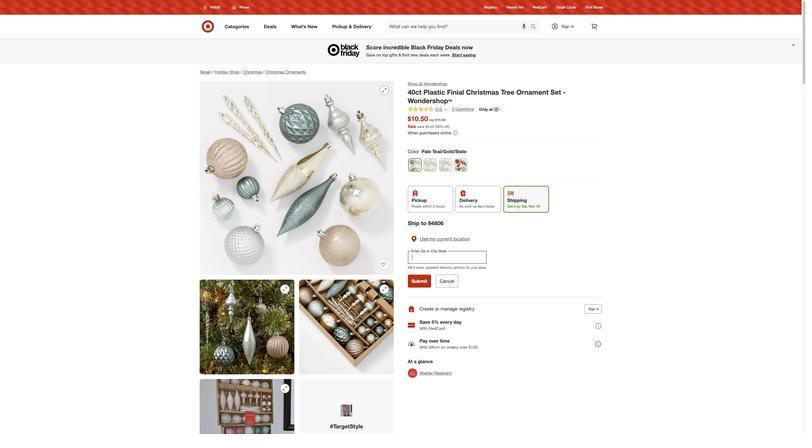Task type: describe. For each thing, give the bounding box(es) containing it.
current
[[437, 236, 453, 242]]

deals inside score incredible black friday deals now save on top gifts & find new deals each week. start saving
[[445, 44, 461, 51]]

5%
[[432, 319, 439, 325]]

at
[[490, 107, 493, 112]]

0 vertical spatial deals
[[264, 23, 277, 29]]

ad
[[519, 5, 524, 10]]

sign in inside button
[[589, 307, 600, 311]]

215 link
[[408, 106, 449, 113]]

delivery
[[440, 265, 452, 270]]

search
[[529, 24, 543, 30]]

(
[[436, 125, 437, 129]]

circle
[[567, 5, 576, 10]]

%
[[440, 125, 444, 129]]

image gallery element
[[200, 81, 394, 434]]

all
[[419, 81, 423, 86]]

target circle link
[[557, 5, 576, 10]]

$
[[426, 125, 428, 129]]

pale
[[422, 149, 432, 154]]

in inside button
[[597, 307, 600, 311]]

sign in link
[[547, 20, 584, 33]]

location
[[454, 236, 471, 242]]

incredible
[[384, 44, 410, 51]]

ornaments
[[286, 69, 306, 74]]

$10.50
[[408, 115, 428, 123]]

photo from @gala_mk85, 4 of 7 image
[[200, 379, 295, 434]]

find stores link
[[586, 5, 604, 10]]

use my current location
[[420, 236, 471, 242]]

save
[[418, 125, 425, 129]]

target link
[[200, 69, 211, 74]]

target circle
[[557, 5, 576, 10]]

at a glance
[[408, 359, 433, 365]]

ornament
[[517, 88, 549, 96]]

94806 button
[[200, 2, 226, 13]]

create
[[420, 306, 434, 312]]

registry
[[484, 5, 497, 10]]

40ct plastic finial christmas tree ornament set - wondershop™, 3 of 7 image
[[299, 280, 394, 375]]

holiday shop link
[[215, 69, 240, 74]]

search button
[[529, 20, 543, 34]]

94806 inside 94806 dropdown button
[[210, 5, 220, 9]]

$100
[[469, 345, 478, 350]]

friday
[[428, 44, 444, 51]]

every
[[440, 319, 453, 325]]

when purchased online
[[408, 130, 452, 135]]

3 questions link
[[450, 106, 475, 113]]

0 horizontal spatial sign in
[[562, 24, 574, 29]]

sale
[[408, 124, 417, 129]]

time
[[440, 338, 450, 344]]

within
[[423, 204, 432, 209]]

pay
[[420, 338, 428, 344]]

delivery as soon as 6pm today
[[460, 197, 495, 209]]

off
[[445, 125, 449, 129]]

by
[[517, 204, 521, 209]]

shipping get it by sat, nov 18
[[508, 197, 540, 209]]

find
[[586, 5, 592, 10]]

shatter-
[[420, 371, 435, 376]]

color pale teal/gold/slate
[[408, 149, 467, 154]]

3 questions
[[452, 107, 475, 112]]

what's new
[[291, 23, 318, 29]]

sign in button
[[585, 305, 602, 314]]

christmas inside the shop all wondershop 40ct plastic finial christmas tree ornament set - wondershop™
[[466, 88, 500, 96]]

1 horizontal spatial christmas
[[266, 69, 285, 74]]

0 horizontal spatial sign
[[562, 24, 570, 29]]

holiday
[[215, 69, 229, 74]]

sat,
[[522, 204, 528, 209]]

it
[[514, 204, 516, 209]]

gifts
[[390, 52, 398, 57]]

wondershop™
[[408, 96, 452, 105]]

for
[[466, 265, 470, 270]]

pale teal/gold/slate image
[[409, 159, 421, 171]]

40ct plastic finial christmas tree ornament set - wondershop™, 1 of 7 image
[[200, 81, 394, 275]]

questions
[[456, 107, 475, 112]]

orders
[[447, 345, 459, 350]]

weekly ad
[[507, 5, 524, 10]]

target for target / holiday shop / christmas / christmas ornaments
[[200, 69, 211, 74]]

resistant
[[435, 371, 452, 376]]

40ct
[[408, 88, 422, 96]]

affirm
[[429, 345, 440, 350]]

#targetstyle preview 1 image
[[341, 405, 353, 417]]

only
[[480, 107, 488, 112]]

pinole
[[240, 5, 249, 9]]

christmas link
[[243, 69, 262, 74]]

& inside score incredible black friday deals now save on top gifts & find new deals each week. start saving
[[399, 52, 401, 57]]

top
[[382, 52, 389, 57]]

what's
[[291, 23, 306, 29]]

shop inside the shop all wondershop 40ct plastic finial christmas tree ornament set - wondershop™
[[408, 81, 418, 86]]

1 horizontal spatial 94806
[[428, 220, 444, 227]]

pinole button
[[229, 2, 253, 13]]

0 horizontal spatial &
[[349, 23, 352, 29]]

manage
[[441, 306, 458, 312]]

use my current location link
[[408, 232, 487, 246]]

registry
[[459, 306, 475, 312]]

pickup for ready
[[412, 197, 427, 203]]

shop all wondershop 40ct plastic finial christmas tree ornament set - wondershop™
[[408, 81, 566, 105]]

$10.50 reg $15.00 sale save $ 4.50 ( 30 % off )
[[408, 115, 450, 129]]

2 / from the left
[[241, 69, 242, 74]]

shatter-resistant button
[[408, 367, 452, 380]]



Task type: locate. For each thing, give the bounding box(es) containing it.
1 horizontal spatial sign
[[589, 307, 596, 311]]

deals left what's
[[264, 23, 277, 29]]

1 vertical spatial on
[[441, 345, 446, 350]]

0 horizontal spatial shop
[[230, 69, 240, 74]]

we'll show updated delivery options for your area.
[[408, 265, 487, 270]]

finial
[[447, 88, 465, 96]]

to
[[422, 220, 427, 227]]

as
[[460, 204, 464, 209]]

redcard inside save 5% every day with redcard
[[429, 326, 446, 331]]

pickup & delivery link
[[327, 20, 379, 33]]

0 horizontal spatial delivery
[[354, 23, 372, 29]]

ship
[[408, 220, 420, 227]]

over left $100
[[460, 345, 468, 350]]

1 horizontal spatial on
[[441, 345, 446, 350]]

delivery up score
[[354, 23, 372, 29]]

1 horizontal spatial target
[[557, 5, 566, 10]]

christmas ornaments link
[[266, 69, 306, 74]]

cancel button
[[436, 275, 459, 288]]

0 vertical spatial save
[[366, 52, 375, 57]]

$15.00
[[436, 118, 446, 122]]

2 with from the top
[[420, 345, 428, 350]]

target left the holiday
[[200, 69, 211, 74]]

None text field
[[408, 251, 487, 264]]

area.
[[479, 265, 487, 270]]

teal/gold/slate
[[433, 149, 467, 154]]

1 vertical spatial in
[[597, 307, 600, 311]]

with inside pay over time with affirm on orders over $100
[[420, 345, 428, 350]]

or
[[435, 306, 440, 312]]

#targetstyle
[[330, 423, 363, 430]]

1 horizontal spatial in
[[597, 307, 600, 311]]

0 vertical spatial on
[[377, 52, 381, 57]]

as
[[474, 204, 477, 209]]

0 horizontal spatial deals
[[264, 23, 277, 29]]

over up affirm
[[429, 338, 439, 344]]

0 horizontal spatial 94806
[[210, 5, 220, 9]]

show
[[417, 265, 425, 270]]

now
[[462, 44, 473, 51]]

target for target circle
[[557, 5, 566, 10]]

1 horizontal spatial pickup
[[412, 197, 427, 203]]

christmas up only
[[466, 88, 500, 96]]

start
[[452, 52, 462, 57]]

&
[[349, 23, 352, 29], [399, 52, 401, 57]]

black
[[411, 44, 426, 51]]

1 horizontal spatial /
[[241, 69, 242, 74]]

0 vertical spatial shop
[[230, 69, 240, 74]]

red/green/gold image
[[455, 159, 467, 171]]

delivery inside delivery as soon as 6pm today
[[460, 197, 478, 203]]

pickup inside pickup ready within 2 hours
[[412, 197, 427, 203]]

with down pay
[[420, 345, 428, 350]]

pickup right new
[[332, 23, 348, 29]]

cancel
[[440, 278, 455, 284]]

0 horizontal spatial in
[[571, 24, 574, 29]]

0 horizontal spatial over
[[429, 338, 439, 344]]

What can we help you find? suggestions appear below search field
[[386, 20, 533, 33]]

what's new link
[[286, 20, 325, 33]]

pink/champagne image
[[440, 159, 452, 171]]

a
[[414, 359, 417, 365]]

christmas
[[243, 69, 262, 74], [266, 69, 285, 74], [466, 88, 500, 96]]

redcard
[[533, 5, 547, 10], [429, 326, 446, 331]]

0 horizontal spatial redcard
[[429, 326, 446, 331]]

ship to 94806
[[408, 220, 444, 227]]

94806
[[210, 5, 220, 9], [428, 220, 444, 227]]

on left top
[[377, 52, 381, 57]]

0 vertical spatial pickup
[[332, 23, 348, 29]]

find stores
[[586, 5, 604, 10]]

1 with from the top
[[420, 326, 428, 331]]

0 vertical spatial 94806
[[210, 5, 220, 9]]

1 vertical spatial pickup
[[412, 197, 427, 203]]

day
[[454, 319, 462, 325]]

0 vertical spatial with
[[420, 326, 428, 331]]

pickup
[[332, 23, 348, 29], [412, 197, 427, 203]]

on inside pay over time with affirm on orders over $100
[[441, 345, 446, 350]]

1 horizontal spatial over
[[460, 345, 468, 350]]

candy champagne image
[[424, 159, 437, 171]]

submit button
[[408, 275, 432, 288]]

color
[[408, 149, 420, 154]]

score
[[366, 44, 382, 51]]

1 horizontal spatial redcard
[[533, 5, 547, 10]]

1 horizontal spatial save
[[420, 319, 431, 325]]

0 vertical spatial redcard
[[533, 5, 547, 10]]

0 vertical spatial sign in
[[562, 24, 574, 29]]

sign
[[562, 24, 570, 29], [589, 307, 596, 311]]

1 vertical spatial over
[[460, 345, 468, 350]]

with inside save 5% every day with redcard
[[420, 326, 428, 331]]

my
[[430, 236, 436, 242]]

1 horizontal spatial &
[[399, 52, 401, 57]]

/ left christmas link
[[241, 69, 242, 74]]

2
[[433, 204, 435, 209]]

saving
[[463, 52, 476, 57]]

1 vertical spatial target
[[200, 69, 211, 74]]

plastic
[[424, 88, 446, 96]]

online
[[441, 130, 452, 135]]

2 horizontal spatial /
[[263, 69, 265, 74]]

1 vertical spatial save
[[420, 319, 431, 325]]

sign inside button
[[589, 307, 596, 311]]

/ right christmas link
[[263, 69, 265, 74]]

with up pay
[[420, 326, 428, 331]]

30
[[437, 125, 440, 129]]

1 vertical spatial &
[[399, 52, 401, 57]]

1 horizontal spatial deals
[[445, 44, 461, 51]]

pickup for &
[[332, 23, 348, 29]]

in
[[571, 24, 574, 29], [597, 307, 600, 311]]

40ct plastic finial christmas tree ornament set - wondershop™, 2 of 7 image
[[200, 280, 295, 375]]

0 vertical spatial &
[[349, 23, 352, 29]]

pay over time with affirm on orders over $100
[[420, 338, 478, 350]]

0 vertical spatial over
[[429, 338, 439, 344]]

94806 left pinole dropdown button
[[210, 5, 220, 9]]

0 vertical spatial in
[[571, 24, 574, 29]]

0 horizontal spatial christmas
[[243, 69, 262, 74]]

delivery
[[354, 23, 372, 29], [460, 197, 478, 203]]

your
[[471, 265, 478, 270]]

new
[[411, 52, 418, 57]]

1 vertical spatial sign
[[589, 307, 596, 311]]

target left "circle"
[[557, 5, 566, 10]]

pickup & delivery
[[332, 23, 372, 29]]

set
[[551, 88, 562, 96]]

deals link
[[259, 20, 284, 33]]

1 horizontal spatial shop
[[408, 81, 418, 86]]

use
[[420, 236, 429, 242]]

1 vertical spatial shop
[[408, 81, 418, 86]]

wondershop
[[424, 81, 448, 86]]

0 horizontal spatial /
[[212, 69, 214, 74]]

0 horizontal spatial save
[[366, 52, 375, 57]]

at
[[408, 359, 413, 365]]

weekly ad link
[[507, 5, 524, 10]]

shop left all
[[408, 81, 418, 86]]

categories link
[[220, 20, 257, 33]]

target
[[557, 5, 566, 10], [200, 69, 211, 74]]

save down score
[[366, 52, 375, 57]]

deals up start
[[445, 44, 461, 51]]

purchased
[[420, 130, 440, 135]]

1 / from the left
[[212, 69, 214, 74]]

save left 5%
[[420, 319, 431, 325]]

submit
[[412, 278, 428, 284]]

on inside score incredible black friday deals now save on top gifts & find new deals each week. start saving
[[377, 52, 381, 57]]

1 horizontal spatial sign in
[[589, 307, 600, 311]]

christmas right holiday shop link
[[243, 69, 262, 74]]

on down time
[[441, 345, 446, 350]]

deals
[[419, 52, 429, 57]]

delivery up soon
[[460, 197, 478, 203]]

1 vertical spatial with
[[420, 345, 428, 350]]

hours
[[436, 204, 445, 209]]

with
[[420, 326, 428, 331], [420, 345, 428, 350]]

categories
[[225, 23, 249, 29]]

3 / from the left
[[263, 69, 265, 74]]

pickup up ready
[[412, 197, 427, 203]]

1 vertical spatial 94806
[[428, 220, 444, 227]]

save inside score incredible black friday deals now save on top gifts & find new deals each week. start saving
[[366, 52, 375, 57]]

ready
[[412, 204, 422, 209]]

redcard down 5%
[[429, 326, 446, 331]]

save
[[366, 52, 375, 57], [420, 319, 431, 325]]

94806 right to
[[428, 220, 444, 227]]

0 vertical spatial target
[[557, 5, 566, 10]]

1 vertical spatial sign in
[[589, 307, 600, 311]]

1 vertical spatial deals
[[445, 44, 461, 51]]

on
[[377, 52, 381, 57], [441, 345, 446, 350]]

christmas left ornaments
[[266, 69, 285, 74]]

shop right the holiday
[[230, 69, 240, 74]]

0 vertical spatial sign
[[562, 24, 570, 29]]

0 horizontal spatial on
[[377, 52, 381, 57]]

redcard right ad
[[533, 5, 547, 10]]

save inside save 5% every day with redcard
[[420, 319, 431, 325]]

get
[[508, 204, 513, 209]]

new
[[308, 23, 318, 29]]

options
[[453, 265, 465, 270]]

only at
[[480, 107, 493, 112]]

0 horizontal spatial target
[[200, 69, 211, 74]]

glance
[[418, 359, 433, 365]]

1 horizontal spatial delivery
[[460, 197, 478, 203]]

0 vertical spatial delivery
[[354, 23, 372, 29]]

1 vertical spatial redcard
[[429, 326, 446, 331]]

0 horizontal spatial pickup
[[332, 23, 348, 29]]

/ right target link
[[212, 69, 214, 74]]

1 vertical spatial delivery
[[460, 197, 478, 203]]

2 horizontal spatial christmas
[[466, 88, 500, 96]]



Task type: vqa. For each thing, say whether or not it's contained in the screenshot.


